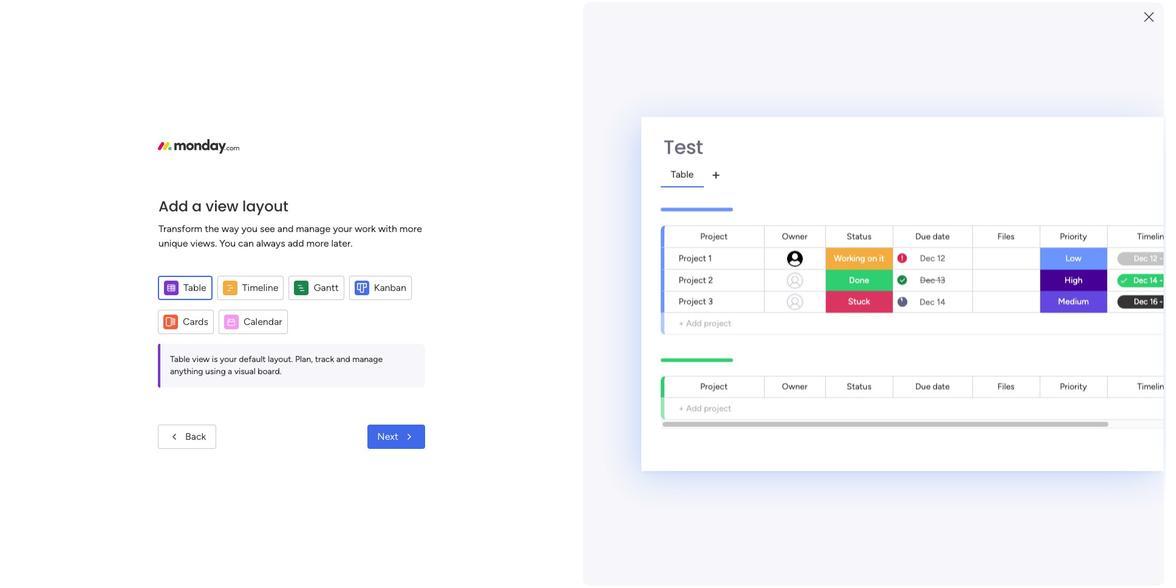 Task type: vqa. For each thing, say whether or not it's contained in the screenshot.
second priority from the top
yes



Task type: describe. For each thing, give the bounding box(es) containing it.
1 files from the top
[[998, 231, 1015, 241]]

works
[[1070, 511, 1093, 521]]

feed
[[281, 314, 304, 328]]

2 due from the top
[[916, 381, 931, 392]]

timeline inside button
[[242, 282, 279, 293]]

1 status from the top
[[847, 231, 872, 241]]

with inside boost your workflow in minutes with ready-made templates
[[1076, 381, 1095, 393]]

unique
[[159, 237, 188, 249]]

next
[[378, 431, 399, 442]]

1 vertical spatial add
[[687, 318, 702, 328]]

one
[[718, 7, 733, 18]]

0 vertical spatial more
[[400, 223, 422, 234]]

0 vertical spatial timeline
[[1138, 231, 1167, 241]]

back
[[185, 431, 206, 442]]

complete your profile
[[948, 117, 1056, 130]]

table button
[[158, 276, 212, 300]]

management for work management
[[319, 409, 372, 420]]

complete
[[948, 117, 997, 130]]

2 due date from the top
[[916, 381, 950, 392]]

1 + add project from the top
[[679, 318, 732, 328]]

gantt button
[[289, 276, 344, 300]]

add
[[288, 237, 304, 249]]

my workspaces
[[241, 355, 320, 369]]

calendar
[[244, 316, 282, 327]]

component image
[[239, 265, 250, 276]]

1 project from the top
[[704, 318, 732, 328]]

>
[[327, 267, 333, 277]]

logo image
[[158, 139, 240, 154]]

using
[[205, 366, 226, 376]]

transform the way you see and manage your work with more unique views. you can always add more later.
[[159, 223, 422, 249]]

can
[[238, 237, 254, 249]]

always
[[256, 237, 285, 249]]

board.
[[258, 366, 282, 376]]

table for table
[[184, 282, 206, 293]]

get
[[965, 462, 980, 474]]

templates inside explore templates button
[[1017, 423, 1060, 434]]

workspaces navigation
[[9, 142, 118, 162]]

my
[[241, 355, 257, 369]]

boost your workflow in minutes with ready-made templates
[[937, 381, 1095, 408]]

later.
[[331, 237, 353, 249]]

management for work management > main workspace
[[275, 267, 325, 277]]

table view is your default layout. plan, track and manage anything using a visual board.
[[170, 354, 383, 376]]

the
[[205, 223, 219, 234]]

0 horizontal spatial in
[[708, 7, 716, 18]]

help center element
[[930, 543, 1112, 588]]

workspace
[[355, 267, 396, 277]]

gantt
[[314, 282, 339, 293]]

1 due date from the top
[[916, 231, 950, 241]]

workspaces
[[260, 355, 320, 369]]

2 owner from the top
[[782, 381, 808, 392]]

getting started learn how monday.com works
[[978, 497, 1093, 521]]

register
[[672, 7, 706, 18]]

work inside transform the way you see and manage your work with more unique views. you can always add more later.
[[355, 223, 376, 234]]

&
[[956, 462, 963, 474]]

default
[[239, 354, 266, 364]]

started
[[1010, 497, 1038, 508]]

install our mobile app link
[[960, 213, 1112, 227]]

click
[[735, 7, 754, 18]]

track
[[315, 354, 334, 364]]

layout.
[[268, 354, 293, 364]]

install
[[960, 215, 984, 226]]

your inside the table view is your default layout. plan, track and manage anything using a visual board.
[[220, 354, 237, 364]]

add a view layout
[[159, 196, 288, 216]]

plan,
[[295, 354, 313, 364]]

ready-
[[937, 396, 965, 408]]

✨
[[474, 7, 486, 18]]

join
[[488, 7, 505, 18]]

learn & get inspired
[[930, 462, 1017, 474]]

0 vertical spatial a
[[192, 196, 202, 216]]

main
[[335, 267, 353, 277]]

✨ join us for our online conference dec 14th
[[472, 7, 661, 18]]

a inside the table view is your default layout. plan, track and manage anything using a visual board.
[[228, 366, 232, 376]]

online
[[549, 7, 573, 18]]

for
[[519, 7, 531, 18]]

1 due from the top
[[916, 231, 931, 241]]

test
[[664, 133, 703, 161]]

layout
[[242, 196, 288, 216]]

project 1
[[679, 253, 712, 263]]

project 3
[[679, 296, 713, 307]]

project for project management
[[257, 247, 290, 258]]

work for work management > main workspace
[[255, 267, 273, 277]]

kanban
[[374, 282, 407, 293]]

public board image
[[239, 246, 253, 259]]

1 priority from the top
[[1061, 231, 1088, 241]]

kanban button
[[349, 276, 412, 300]]

update feed (inbox)
[[241, 314, 342, 328]]

2 priority from the top
[[1061, 381, 1088, 392]]

see
[[260, 223, 275, 234]]

install our mobile app
[[960, 215, 1050, 226]]

your
[[999, 117, 1022, 130]]

app
[[1033, 215, 1050, 226]]

with inside transform the way you see and manage your work with more unique views. you can always add more later.
[[378, 223, 397, 234]]

project for project 2
[[679, 275, 707, 285]]

your inside boost your workflow in minutes with ready-made templates
[[965, 381, 984, 393]]

2 + from the top
[[679, 403, 684, 413]]

register in one click → link
[[672, 7, 765, 18]]

mobile
[[1004, 215, 1031, 226]]



Task type: locate. For each thing, give the bounding box(es) containing it.
explore
[[982, 423, 1014, 434]]

project for project 1
[[679, 253, 707, 263]]

2
[[709, 275, 713, 285]]

and up add
[[278, 223, 294, 234]]

monday.com
[[1019, 511, 1068, 521]]

files down the install our mobile app
[[998, 231, 1015, 241]]

a right using
[[228, 366, 232, 376]]

1 vertical spatial more
[[307, 237, 329, 249]]

date
[[933, 231, 950, 241], [933, 381, 950, 392]]

2 vertical spatial work
[[297, 409, 316, 420]]

1 horizontal spatial a
[[228, 366, 232, 376]]

1 vertical spatial learn
[[978, 511, 999, 521]]

0 horizontal spatial manage
[[296, 223, 331, 234]]

1 vertical spatial with
[[1076, 381, 1095, 393]]

dapulse x slim image
[[1094, 112, 1108, 127]]

0 vertical spatial date
[[933, 231, 950, 241]]

0 vertical spatial priority
[[1061, 231, 1088, 241]]

0 vertical spatial with
[[378, 223, 397, 234]]

0 horizontal spatial a
[[192, 196, 202, 216]]

+
[[679, 318, 684, 328], [679, 403, 684, 413]]

workflow
[[987, 381, 1027, 393]]

0 vertical spatial in
[[708, 7, 716, 18]]

0 vertical spatial due date
[[916, 231, 950, 241]]

0 vertical spatial files
[[998, 231, 1015, 241]]

back button
[[158, 425, 217, 449]]

1 vertical spatial due date
[[916, 381, 950, 392]]

work management
[[297, 409, 372, 420]]

3
[[709, 296, 713, 307]]

0 horizontal spatial work
[[255, 267, 273, 277]]

due date
[[916, 231, 950, 241], [916, 381, 950, 392]]

project management
[[257, 247, 351, 258]]

templates inside boost your workflow in minutes with ready-made templates
[[992, 396, 1036, 408]]

and inside transform the way you see and manage your work with more unique views. you can always add more later.
[[278, 223, 294, 234]]

0 vertical spatial owner
[[782, 231, 808, 241]]

1 vertical spatial + add project
[[679, 403, 732, 413]]

2 + add project from the top
[[679, 403, 732, 413]]

your up the 'made'
[[965, 381, 984, 393]]

views.
[[190, 237, 217, 249]]

cards button
[[158, 310, 214, 334]]

next button
[[368, 425, 425, 449]]

1 vertical spatial timeline
[[242, 282, 279, 293]]

0 vertical spatial project
[[704, 318, 732, 328]]

manage
[[296, 223, 331, 234], [353, 354, 383, 364]]

1 vertical spatial +
[[679, 403, 684, 413]]

register in one click →
[[672, 7, 765, 18]]

1
[[709, 253, 712, 263]]

templates right explore
[[1017, 423, 1060, 434]]

(inbox)
[[306, 314, 342, 328]]

work
[[355, 223, 376, 234], [255, 267, 273, 277], [297, 409, 316, 420]]

table inside the table view is your default layout. plan, track and manage anything using a visual board.
[[170, 354, 190, 364]]

1 vertical spatial files
[[998, 381, 1015, 392]]

0 horizontal spatial with
[[378, 223, 397, 234]]

2 vertical spatial timeline
[[1138, 381, 1167, 392]]

calendar button
[[219, 310, 288, 334]]

2 vertical spatial add
[[687, 403, 702, 413]]

manage up add
[[296, 223, 331, 234]]

2 files from the top
[[998, 381, 1015, 392]]

1 horizontal spatial work
[[297, 409, 316, 420]]

visual
[[234, 366, 256, 376]]

open update feed (inbox) image
[[224, 314, 239, 328]]

1 horizontal spatial your
[[333, 223, 352, 234]]

1 horizontal spatial in
[[1029, 381, 1037, 393]]

0 vertical spatial + add project
[[679, 318, 732, 328]]

0 horizontal spatial learn
[[930, 462, 954, 474]]

0 horizontal spatial your
[[220, 354, 237, 364]]

1 vertical spatial status
[[847, 381, 872, 392]]

getting started element
[[930, 485, 1112, 534]]

dec
[[624, 7, 640, 18]]

work down workspaces
[[297, 409, 316, 420]]

files
[[998, 231, 1015, 241], [998, 381, 1015, 392]]

1 vertical spatial templates
[[1017, 423, 1060, 434]]

how
[[1001, 511, 1017, 521]]

0 vertical spatial view
[[206, 196, 239, 216]]

and
[[278, 223, 294, 234], [336, 354, 351, 364]]

1 horizontal spatial manage
[[353, 354, 383, 364]]

your up later.
[[333, 223, 352, 234]]

our
[[986, 215, 1001, 226]]

work up workspace
[[355, 223, 376, 234]]

2 project from the top
[[704, 403, 732, 413]]

in left minutes
[[1029, 381, 1037, 393]]

0 vertical spatial add
[[159, 196, 188, 216]]

1 vertical spatial a
[[228, 366, 232, 376]]

1 vertical spatial date
[[933, 381, 950, 392]]

is
[[212, 354, 218, 364]]

learn down getting
[[978, 511, 999, 521]]

and right track
[[336, 354, 351, 364]]

1 + from the top
[[679, 318, 684, 328]]

with
[[378, 223, 397, 234], [1076, 381, 1095, 393]]

status
[[847, 231, 872, 241], [847, 381, 872, 392]]

your
[[333, 223, 352, 234], [220, 354, 237, 364], [965, 381, 984, 393]]

work management > main workspace
[[255, 267, 396, 277]]

a
[[192, 196, 202, 216], [228, 366, 232, 376]]

project 2
[[679, 275, 713, 285]]

1 vertical spatial priority
[[1061, 381, 1088, 392]]

0 vertical spatial status
[[847, 231, 872, 241]]

1 vertical spatial project
[[704, 403, 732, 413]]

made
[[965, 396, 990, 408]]

management up next button at the bottom
[[319, 409, 372, 420]]

work management button
[[232, 379, 556, 432]]

view left is
[[192, 354, 210, 364]]

learn inside getting started learn how monday.com works
[[978, 511, 999, 521]]

0 vertical spatial manage
[[296, 223, 331, 234]]

manage inside transform the way you see and manage your work with more unique views. you can always add more later.
[[296, 223, 331, 234]]

you
[[220, 237, 236, 249]]

and inside the table view is your default layout. plan, track and manage anything using a visual board.
[[336, 354, 351, 364]]

you
[[242, 223, 258, 234]]

learn left the &
[[930, 462, 954, 474]]

management inside button
[[319, 409, 372, 420]]

2 vertical spatial your
[[965, 381, 984, 393]]

way
[[222, 223, 239, 234]]

1 horizontal spatial more
[[400, 223, 422, 234]]

our
[[533, 7, 546, 18]]

work inside button
[[297, 409, 316, 420]]

management
[[292, 247, 351, 258]]

a up transform
[[192, 196, 202, 216]]

table for table view is your default layout. plan, track and manage anything using a visual board.
[[170, 354, 190, 364]]

→
[[756, 7, 765, 18]]

work for work management
[[297, 409, 316, 420]]

view up way on the left of page
[[206, 196, 239, 216]]

explore templates button
[[937, 417, 1105, 441]]

1 vertical spatial in
[[1029, 381, 1037, 393]]

update
[[241, 314, 278, 328]]

learn
[[930, 462, 954, 474], [978, 511, 999, 521]]

1 vertical spatial management
[[319, 409, 372, 420]]

minutes
[[1039, 381, 1074, 393]]

2 horizontal spatial work
[[355, 223, 376, 234]]

with up workspace
[[378, 223, 397, 234]]

table up anything
[[170, 354, 190, 364]]

1 vertical spatial your
[[220, 354, 237, 364]]

boost
[[937, 381, 962, 393]]

1 vertical spatial due
[[916, 381, 931, 392]]

1 horizontal spatial with
[[1076, 381, 1095, 393]]

your right is
[[220, 354, 237, 364]]

in
[[708, 7, 716, 18], [1029, 381, 1037, 393]]

templates image image
[[941, 287, 1101, 371]]

your inside transform the way you see and manage your work with more unique views. you can always add more later.
[[333, 223, 352, 234]]

1 horizontal spatial learn
[[978, 511, 999, 521]]

1 horizontal spatial and
[[336, 354, 351, 364]]

manage inside the table view is your default layout. plan, track and manage anything using a visual board.
[[353, 354, 383, 364]]

in left one
[[708, 7, 716, 18]]

0 vertical spatial +
[[679, 318, 684, 328]]

files up explore
[[998, 381, 1015, 392]]

1 vertical spatial manage
[[353, 354, 383, 364]]

1 date from the top
[[933, 231, 950, 241]]

1 vertical spatial and
[[336, 354, 351, 364]]

view inside the table view is your default layout. plan, track and manage anything using a visual board.
[[192, 354, 210, 364]]

2 horizontal spatial your
[[965, 381, 984, 393]]

timeline button
[[217, 276, 284, 300]]

1 vertical spatial work
[[255, 267, 273, 277]]

2 date from the top
[[933, 381, 950, 392]]

1 vertical spatial view
[[192, 354, 210, 364]]

lottie animation element
[[586, 53, 927, 100]]

0 vertical spatial templates
[[992, 396, 1036, 408]]

explore templates
[[982, 423, 1060, 434]]

in inside boost your workflow in minutes with ready-made templates
[[1029, 381, 1037, 393]]

0 vertical spatial work
[[355, 223, 376, 234]]

1 vertical spatial table
[[170, 354, 190, 364]]

1 owner from the top
[[782, 231, 808, 241]]

0 vertical spatial due
[[916, 231, 931, 241]]

close my workspaces image
[[224, 355, 239, 369]]

manage right track
[[353, 354, 383, 364]]

1 vertical spatial owner
[[782, 381, 808, 392]]

due
[[916, 231, 931, 241], [916, 381, 931, 392]]

0 vertical spatial and
[[278, 223, 294, 234]]

work right component icon
[[255, 267, 273, 277]]

2 status from the top
[[847, 381, 872, 392]]

conference
[[575, 7, 622, 18]]

with right minutes
[[1076, 381, 1095, 393]]

inspired
[[982, 462, 1017, 474]]

0 vertical spatial management
[[275, 267, 325, 277]]

us
[[507, 7, 517, 18]]

transform
[[159, 223, 202, 234]]

0 horizontal spatial and
[[278, 223, 294, 234]]

templates down workflow
[[992, 396, 1036, 408]]

view
[[206, 196, 239, 216], [192, 354, 210, 364]]

table
[[184, 282, 206, 293], [170, 354, 190, 364]]

0 vertical spatial learn
[[930, 462, 954, 474]]

table up cards
[[184, 282, 206, 293]]

0 vertical spatial table
[[184, 282, 206, 293]]

project for project 3
[[679, 296, 707, 307]]

management down project management on the left of page
[[275, 267, 325, 277]]

table inside table button
[[184, 282, 206, 293]]

timeline
[[1138, 231, 1167, 241], [242, 282, 279, 293], [1138, 381, 1167, 392]]

0 vertical spatial your
[[333, 223, 352, 234]]

0 horizontal spatial more
[[307, 237, 329, 249]]

anything
[[170, 366, 203, 376]]

templates
[[992, 396, 1036, 408], [1017, 423, 1060, 434]]

14th
[[643, 7, 661, 18]]

add
[[159, 196, 188, 216], [687, 318, 702, 328], [687, 403, 702, 413]]



